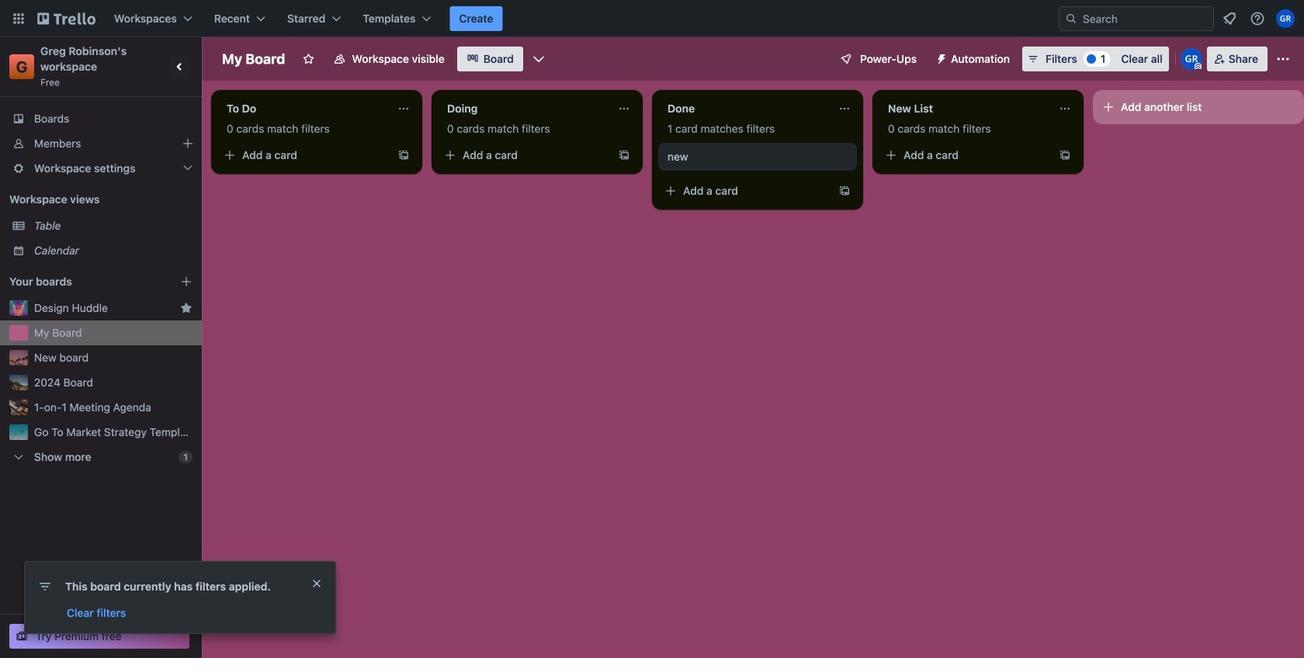 Task type: vqa. For each thing, say whether or not it's contained in the screenshot.
tooltip
no



Task type: describe. For each thing, give the bounding box(es) containing it.
back to home image
[[37, 6, 95, 31]]

greg robinson (gregrobinson96) image inside primary element
[[1276, 9, 1295, 28]]

primary element
[[0, 0, 1304, 37]]

3 create from template… image from the left
[[1059, 149, 1071, 161]]

add board image
[[180, 276, 193, 288]]

customize views image
[[531, 51, 546, 67]]

Search field
[[1078, 8, 1213, 30]]

star or unstar board image
[[302, 53, 315, 65]]

2 create from template… image from the left
[[618, 149, 630, 161]]

search image
[[1065, 12, 1078, 25]]

open information menu image
[[1250, 11, 1265, 26]]

show menu image
[[1275, 51, 1291, 67]]

workspace navigation collapse icon image
[[169, 56, 191, 78]]

starred icon image
[[180, 302, 193, 314]]

your boards with 7 items element
[[9, 272, 157, 291]]

0 horizontal spatial greg robinson (gregrobinson96) image
[[1181, 48, 1202, 70]]



Task type: locate. For each thing, give the bounding box(es) containing it.
create from template… image
[[838, 185, 851, 197]]

1 horizontal spatial greg robinson (gregrobinson96) image
[[1276, 9, 1295, 28]]

0 notifications image
[[1220, 9, 1239, 28]]

1 vertical spatial greg robinson (gregrobinson96) image
[[1181, 48, 1202, 70]]

greg robinson (gregrobinson96) image right open information menu icon
[[1276, 9, 1295, 28]]

greg robinson (gregrobinson96) image
[[1276, 9, 1295, 28], [1181, 48, 1202, 70]]

sm image
[[929, 47, 951, 68]]

0 vertical spatial greg robinson (gregrobinson96) image
[[1276, 9, 1295, 28]]

None text field
[[217, 96, 391, 121], [658, 96, 832, 121], [879, 96, 1053, 121], [217, 96, 391, 121], [658, 96, 832, 121], [879, 96, 1053, 121]]

Board name text field
[[214, 47, 293, 71]]

0 horizontal spatial create from template… image
[[397, 149, 410, 161]]

2 horizontal spatial create from template… image
[[1059, 149, 1071, 161]]

dismiss flag image
[[311, 578, 323, 590]]

create from template… image
[[397, 149, 410, 161], [618, 149, 630, 161], [1059, 149, 1071, 161]]

this member is an admin of this board. image
[[1195, 63, 1202, 70]]

1 create from template… image from the left
[[397, 149, 410, 161]]

greg robinson (gregrobinson96) image down search field
[[1181, 48, 1202, 70]]

None text field
[[438, 96, 612, 121]]

alert
[[25, 562, 335, 633]]

1 horizontal spatial create from template… image
[[618, 149, 630, 161]]



